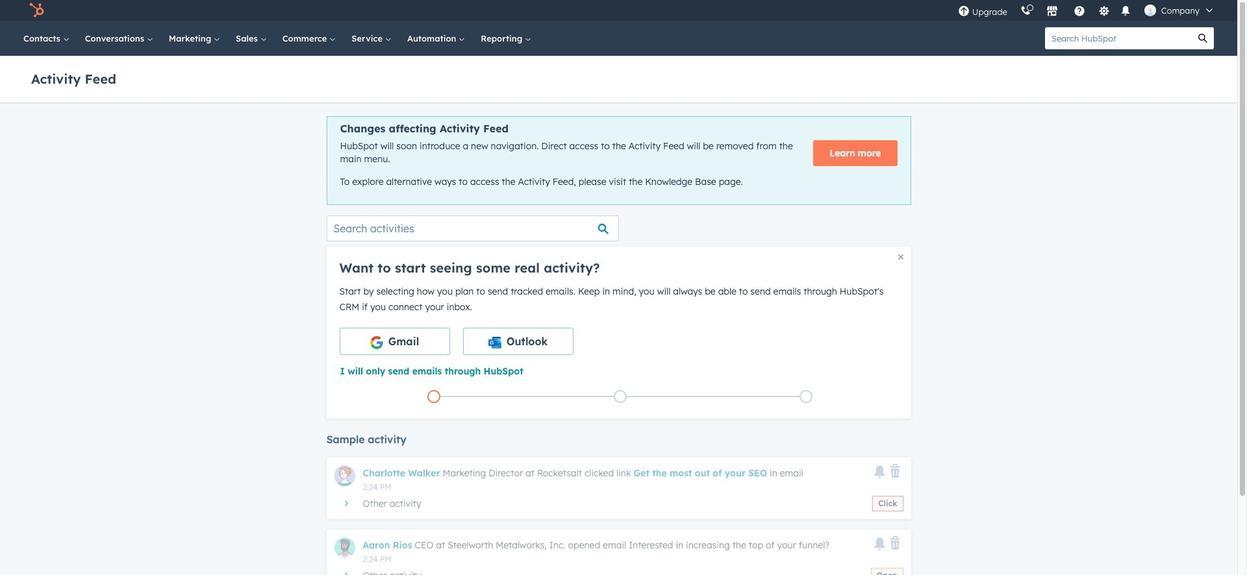 Task type: locate. For each thing, give the bounding box(es) containing it.
jacob simon image
[[1144, 5, 1156, 16]]

menu
[[952, 0, 1222, 21]]

marketplaces image
[[1046, 6, 1058, 18]]

None checkbox
[[339, 328, 450, 355], [463, 328, 573, 355], [339, 328, 450, 355], [463, 328, 573, 355]]

Search HubSpot search field
[[1045, 27, 1192, 49]]

list
[[341, 388, 899, 406]]

close image
[[898, 255, 903, 260]]



Task type: vqa. For each thing, say whether or not it's contained in the screenshot.
companies
no



Task type: describe. For each thing, give the bounding box(es) containing it.
Search activities search field
[[326, 216, 619, 242]]

onboarding.steps.sendtrackedemailingmail.title image
[[617, 394, 623, 401]]

onboarding.steps.finalstep.title image
[[803, 394, 810, 401]]



